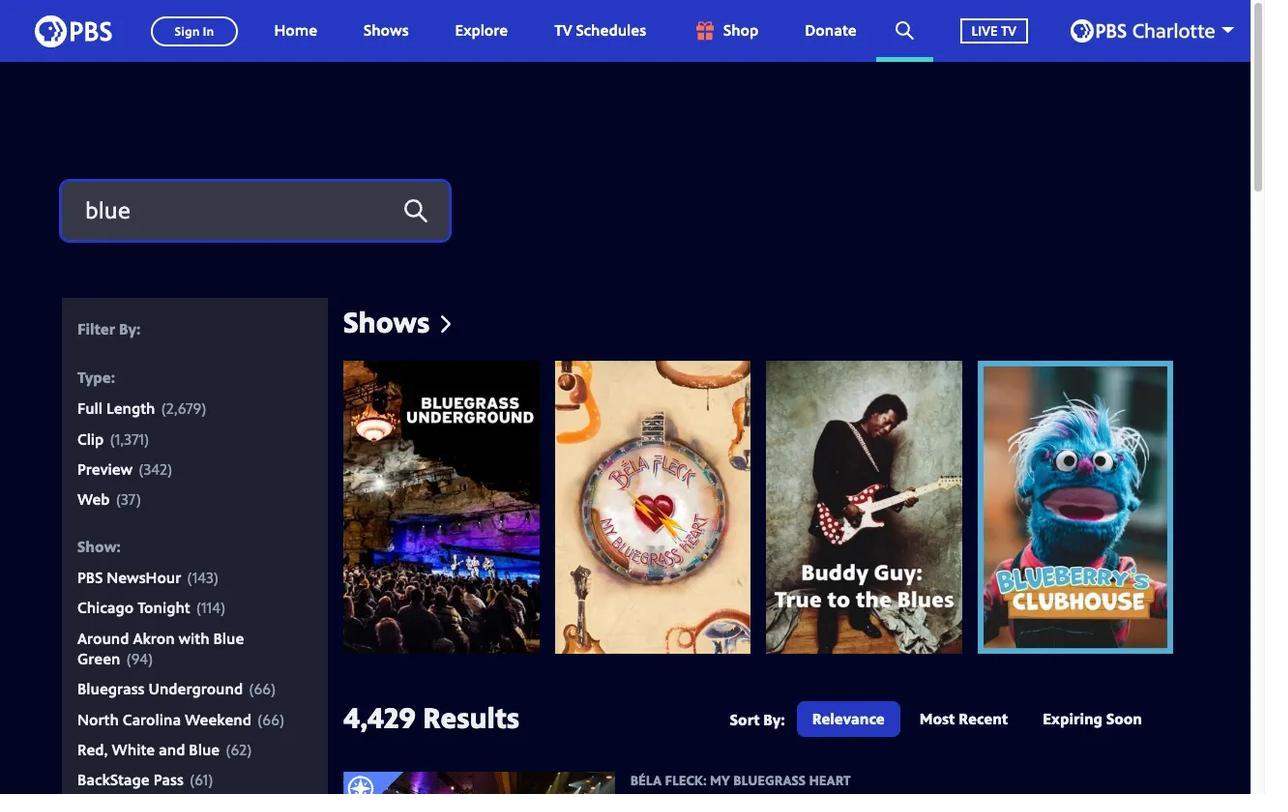 Task type: describe. For each thing, give the bounding box(es) containing it.
recent
[[959, 708, 1008, 729]]

143
[[192, 567, 214, 588]]

heart
[[809, 771, 851, 789]]

donate link
[[786, 0, 876, 62]]

expiring soon
[[1043, 708, 1143, 729]]

: for type
[[111, 366, 115, 388]]

94
[[131, 648, 148, 670]]

( right weekend
[[257, 709, 263, 730]]

0 horizontal spatial tv
[[555, 20, 572, 41]]

1 vertical spatial béla fleck: my bluegrass heart image
[[343, 772, 615, 794]]

by: for sort by:
[[764, 709, 785, 730]]

blue inside bluegrass underground ( 66 ) north carolina weekend ( 66 ) red, white and blue ( 62 ) backstage pass ( 61 )
[[189, 739, 220, 761]]

( down 143
[[196, 597, 201, 619]]

béla
[[631, 771, 662, 789]]

north
[[77, 709, 119, 730]]

) right underground
[[271, 679, 276, 700]]

soon
[[1107, 708, 1143, 729]]

( up tonight
[[187, 567, 192, 588]]

62
[[231, 739, 247, 761]]

explore link
[[436, 0, 527, 62]]

( down 1,371
[[139, 458, 144, 480]]

weekend
[[185, 709, 252, 730]]

around akron with blue green
[[77, 628, 244, 670]]

with
[[178, 628, 210, 649]]

béla fleck: my bluegrass heart link
[[631, 771, 1170, 790]]

0 vertical spatial béla fleck: my bluegrass heart image
[[555, 361, 751, 654]]

most recent
[[920, 708, 1008, 729]]

donate
[[805, 20, 857, 41]]

by: for filter by:
[[119, 318, 141, 340]]

my
[[710, 771, 730, 789]]

) down 2,679
[[167, 458, 172, 480]]

backstage
[[77, 770, 150, 791]]

bluegrass underground ( 66 ) north carolina weekend ( 66 ) red, white and blue ( 62 ) backstage pass ( 61 )
[[77, 679, 285, 791]]

tv schedules link
[[535, 0, 666, 62]]

green
[[77, 648, 120, 670]]

( right web
[[116, 489, 121, 510]]

sort by:
[[730, 709, 785, 730]]

1 vertical spatial 66
[[263, 709, 280, 730]]

akron
[[133, 628, 175, 649]]

( 94 )
[[126, 648, 153, 670]]

4,429
[[343, 697, 416, 737]]

114
[[201, 597, 221, 619]]

pbs newshour ( 143 ) chicago tonight ( 114 )
[[77, 567, 226, 619]]

show
[[77, 536, 117, 557]]

1 vertical spatial shows
[[343, 302, 430, 342]]

live tv
[[972, 21, 1017, 39]]

expiring
[[1043, 708, 1103, 729]]

béla fleck: my bluegrass heart
[[631, 771, 851, 789]]

live
[[972, 21, 998, 39]]

blueberry's clubhouse image
[[978, 361, 1174, 654]]

length
[[106, 398, 155, 419]]

type :
[[77, 366, 115, 388]]

search image
[[896, 21, 914, 40]]

and
[[159, 739, 185, 761]]

shop
[[724, 20, 759, 41]]

pbs
[[77, 567, 103, 588]]

) right web
[[136, 489, 141, 510]]

red,
[[77, 739, 108, 761]]

) right the pass
[[208, 770, 213, 791]]

live tv link
[[941, 0, 1048, 62]]

schedules
[[576, 20, 646, 41]]

blue inside around akron with blue green
[[213, 628, 244, 649]]

Search search field
[[62, 182, 449, 240]]

( down weekend
[[226, 739, 231, 761]]



Task type: vqa. For each thing, say whether or not it's contained in the screenshot.


Task type: locate. For each thing, give the bounding box(es) containing it.
: up length on the left bottom of the page
[[111, 366, 115, 388]]

results
[[423, 697, 520, 737]]

bluegrass underground image
[[343, 361, 539, 654]]

1 vertical spatial :
[[117, 536, 121, 557]]

pass
[[153, 770, 184, 791]]

)
[[202, 398, 207, 419], [144, 428, 149, 449], [167, 458, 172, 480], [136, 489, 141, 510], [214, 567, 219, 588], [221, 597, 226, 619], [148, 648, 153, 670], [271, 679, 276, 700], [280, 709, 285, 730], [247, 739, 252, 761], [208, 770, 213, 791]]

37
[[121, 489, 136, 510]]

0 vertical spatial shows
[[364, 20, 409, 41]]

1 horizontal spatial tv
[[1001, 21, 1017, 39]]

type
[[77, 366, 111, 388]]

shop link
[[673, 0, 778, 62]]

66 right weekend
[[263, 709, 280, 730]]

tonight
[[138, 597, 190, 619]]

1 vertical spatial shows link
[[343, 302, 451, 342]]

relevance
[[812, 708, 885, 729]]

0 horizontal spatial :
[[111, 366, 115, 388]]

1,371
[[115, 428, 144, 449]]

full
[[77, 398, 103, 419]]

carolina
[[123, 709, 181, 730]]

:
[[111, 366, 115, 388], [117, 536, 121, 557]]

web
[[77, 489, 110, 510]]

0 vertical spatial :
[[111, 366, 115, 388]]

) left with on the left of the page
[[148, 648, 153, 670]]

by:
[[119, 318, 141, 340], [764, 709, 785, 730]]

tv left schedules
[[555, 20, 572, 41]]

preview
[[77, 458, 133, 480]]

1 horizontal spatial bluegrass
[[734, 771, 806, 789]]

) right tonight
[[221, 597, 226, 619]]

clip
[[77, 428, 104, 449]]

newshour
[[107, 567, 181, 588]]

0 vertical spatial blue
[[213, 628, 244, 649]]

(
[[161, 398, 166, 419], [110, 428, 115, 449], [139, 458, 144, 480], [116, 489, 121, 510], [187, 567, 192, 588], [196, 597, 201, 619], [126, 648, 131, 670], [249, 679, 254, 700], [257, 709, 263, 730], [226, 739, 231, 761], [190, 770, 195, 791]]

chicago
[[77, 597, 134, 619]]

tv right the live
[[1001, 21, 1017, 39]]

0 vertical spatial shows link
[[344, 0, 428, 62]]

full length ( 2,679 ) clip ( 1,371 ) preview ( 342 ) web ( 37 )
[[77, 398, 207, 510]]

by: right the sort
[[764, 709, 785, 730]]

blue right with on the left of the page
[[213, 628, 244, 649]]

bluegrass inside bluegrass underground ( 66 ) north carolina weekend ( 66 ) red, white and blue ( 62 ) backstage pass ( 61 )
[[77, 679, 145, 700]]

2,679
[[166, 398, 202, 419]]

fleck:
[[665, 771, 707, 789]]

most
[[920, 708, 955, 729]]

white
[[112, 739, 155, 761]]

1 horizontal spatial :
[[117, 536, 121, 557]]

0 horizontal spatial by:
[[119, 318, 141, 340]]

) up 114
[[214, 567, 219, 588]]

sort
[[730, 709, 760, 730]]

66 right underground
[[254, 679, 271, 700]]

bluegrass
[[77, 679, 145, 700], [734, 771, 806, 789]]

filter by:
[[77, 318, 141, 340]]

0 horizontal spatial bluegrass
[[77, 679, 145, 700]]

1 vertical spatial by:
[[764, 709, 785, 730]]

explore
[[455, 20, 508, 41]]

home
[[274, 20, 317, 41]]

béla fleck: my bluegrass heart image
[[555, 361, 751, 654], [343, 772, 615, 794]]

tv
[[555, 20, 572, 41], [1001, 21, 1017, 39]]

blue
[[213, 628, 244, 649], [189, 739, 220, 761]]

passport image
[[343, 772, 404, 794]]

( right the pass
[[190, 770, 195, 791]]

( right green
[[126, 648, 131, 670]]

) down weekend
[[247, 739, 252, 761]]

( right length on the left bottom of the page
[[161, 398, 166, 419]]

1 vertical spatial blue
[[189, 739, 220, 761]]

0 vertical spatial 66
[[254, 679, 271, 700]]

) up 342
[[144, 428, 149, 449]]

66
[[254, 679, 271, 700], [263, 709, 280, 730]]

) right length on the left bottom of the page
[[202, 398, 207, 419]]

around
[[77, 628, 129, 649]]

show :
[[77, 536, 121, 557]]

1 horizontal spatial by:
[[764, 709, 785, 730]]

1 vertical spatial bluegrass
[[734, 771, 806, 789]]

0 vertical spatial bluegrass
[[77, 679, 145, 700]]

342
[[144, 458, 167, 480]]

61
[[195, 770, 208, 791]]

by: right 'filter'
[[119, 318, 141, 340]]

home link
[[255, 0, 337, 62]]

) right weekend
[[280, 709, 285, 730]]

blue up 61
[[189, 739, 220, 761]]

: up "newshour"
[[117, 536, 121, 557]]

bluegrass right my
[[734, 771, 806, 789]]

4,429 results
[[343, 697, 520, 737]]

filter
[[77, 318, 115, 340]]

0 vertical spatial by:
[[119, 318, 141, 340]]

tv schedules
[[555, 20, 646, 41]]

bluegrass down green
[[77, 679, 145, 700]]

pbs image
[[35, 9, 112, 53]]

shows link
[[344, 0, 428, 62], [343, 302, 451, 342]]

underground
[[148, 679, 243, 700]]

shows
[[364, 20, 409, 41], [343, 302, 430, 342]]

( up weekend
[[249, 679, 254, 700]]

: for show
[[117, 536, 121, 557]]

( right the clip
[[110, 428, 115, 449]]

pbs charlotte image
[[1071, 19, 1215, 43]]

buddy guy: true to the blues image
[[766, 361, 962, 654]]



